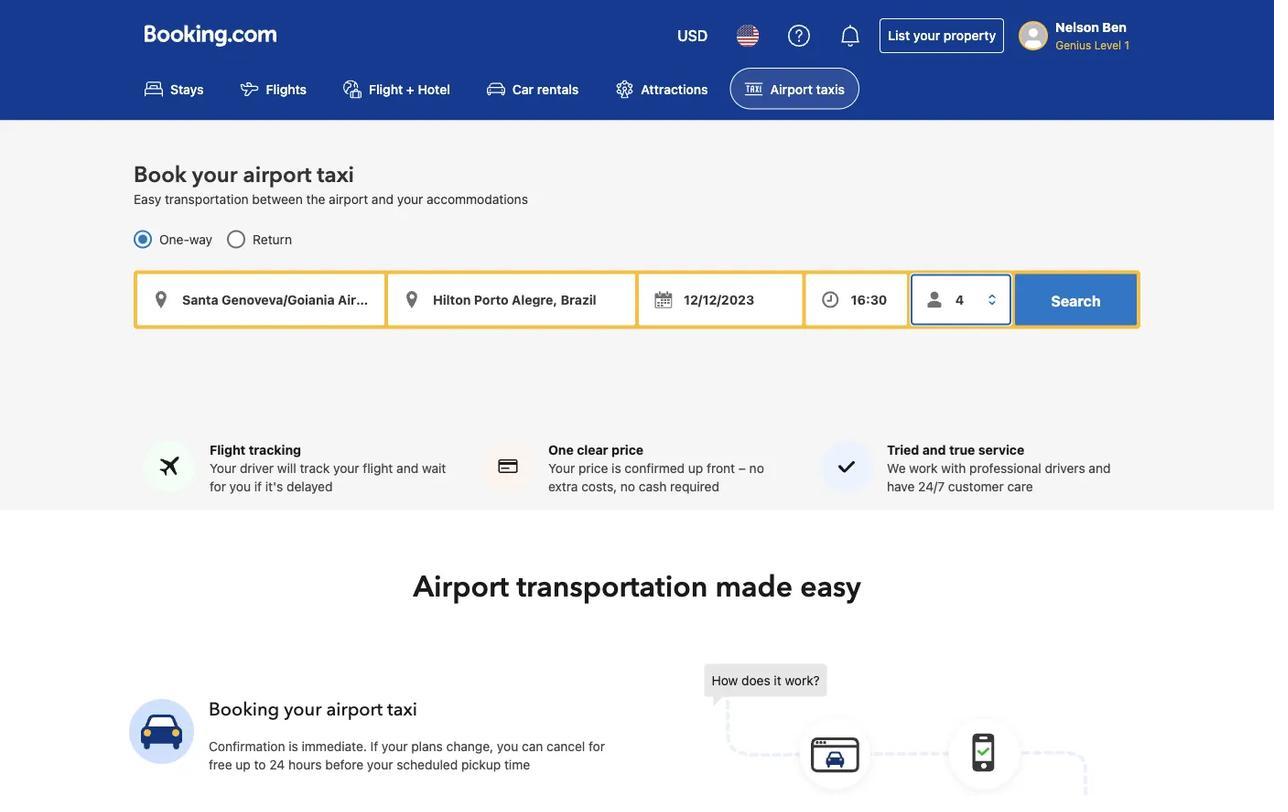 Task type: locate. For each thing, give the bounding box(es) containing it.
track
[[300, 461, 330, 476]]

1 vertical spatial airport
[[413, 567, 509, 607]]

for inside flight tracking your driver will track your flight and wait for you if it's delayed
[[210, 479, 226, 494]]

0 vertical spatial you
[[230, 479, 251, 494]]

no left cash
[[621, 479, 636, 494]]

care
[[1008, 479, 1034, 494]]

1 your from the left
[[210, 461, 236, 476]]

true
[[950, 442, 976, 457]]

your right track
[[333, 461, 360, 476]]

your inside one clear price your price is confirmed up front – no extra costs, no cash required
[[549, 461, 575, 476]]

flights
[[266, 81, 307, 96]]

free
[[209, 757, 232, 772]]

no
[[750, 461, 765, 476], [621, 479, 636, 494]]

flight + hotel
[[369, 81, 451, 96]]

flight + hotel link
[[329, 68, 465, 109]]

tried
[[887, 442, 920, 457]]

1 horizontal spatial up
[[689, 461, 704, 476]]

one-way
[[159, 232, 213, 247]]

airport right the the
[[329, 191, 368, 206]]

0 horizontal spatial you
[[230, 479, 251, 494]]

can
[[522, 739, 543, 754]]

have
[[887, 479, 915, 494]]

confirmation
[[209, 739, 285, 754]]

0 horizontal spatial flight
[[210, 442, 246, 457]]

1 horizontal spatial for
[[589, 739, 605, 754]]

1 vertical spatial no
[[621, 479, 636, 494]]

you
[[230, 479, 251, 494], [497, 739, 519, 754]]

for
[[210, 479, 226, 494], [589, 739, 605, 754]]

1 horizontal spatial you
[[497, 739, 519, 754]]

genius
[[1056, 38, 1092, 51]]

flight up driver
[[210, 442, 246, 457]]

1 horizontal spatial airport
[[771, 81, 813, 96]]

0 vertical spatial airport
[[243, 160, 312, 190]]

0 horizontal spatial for
[[210, 479, 226, 494]]

airport
[[771, 81, 813, 96], [413, 567, 509, 607]]

if
[[371, 739, 378, 754]]

1 horizontal spatial your
[[549, 461, 575, 476]]

your right book
[[192, 160, 238, 190]]

0 horizontal spatial your
[[210, 461, 236, 476]]

flight left +
[[369, 81, 403, 96]]

0 vertical spatial taxi
[[317, 160, 354, 190]]

flight
[[369, 81, 403, 96], [210, 442, 246, 457]]

work?
[[785, 673, 820, 688]]

taxi up plans
[[388, 697, 418, 723]]

confirmed
[[625, 461, 685, 476]]

your up immediate.
[[284, 697, 322, 723]]

airport for booking
[[326, 697, 383, 723]]

up left to at the bottom left of the page
[[236, 757, 251, 772]]

accommodations
[[427, 191, 528, 206]]

1 horizontal spatial taxi
[[388, 697, 418, 723]]

customer
[[949, 479, 1004, 494]]

0 horizontal spatial booking airport taxi image
[[129, 700, 194, 765]]

1 vertical spatial price
[[579, 461, 608, 476]]

0 vertical spatial flight
[[369, 81, 403, 96]]

0 vertical spatial price
[[612, 442, 644, 457]]

taxi for book
[[317, 160, 354, 190]]

taxis
[[817, 81, 845, 96]]

you up time
[[497, 739, 519, 754]]

0 horizontal spatial airport
[[413, 567, 509, 607]]

up inside confirmation is immediate. if your plans change, you can cancel for free up to 24 hours before your scheduled pickup time
[[236, 757, 251, 772]]

1 vertical spatial for
[[589, 739, 605, 754]]

car rentals
[[513, 81, 579, 96]]

0 horizontal spatial is
[[289, 739, 298, 754]]

flight inside flight tracking your driver will track your flight and wait for you if it's delayed
[[210, 442, 246, 457]]

airport taxis link
[[730, 68, 860, 109]]

0 horizontal spatial no
[[621, 479, 636, 494]]

and inside book your airport taxi easy transportation between the airport and your accommodations
[[372, 191, 394, 206]]

hours
[[289, 757, 322, 772]]

your down one
[[549, 461, 575, 476]]

2 your from the left
[[549, 461, 575, 476]]

no right –
[[750, 461, 765, 476]]

0 vertical spatial airport
[[771, 81, 813, 96]]

and left wait
[[397, 461, 419, 476]]

hotel
[[418, 81, 451, 96]]

transportation inside book your airport taxi easy transportation between the airport and your accommodations
[[165, 191, 249, 206]]

1 vertical spatial taxi
[[388, 697, 418, 723]]

is inside confirmation is immediate. if your plans change, you can cancel for free up to 24 hours before your scheduled pickup time
[[289, 739, 298, 754]]

airport
[[243, 160, 312, 190], [329, 191, 368, 206], [326, 697, 383, 723]]

price up confirmed
[[612, 442, 644, 457]]

taxi inside book your airport taxi easy transportation between the airport and your accommodations
[[317, 160, 354, 190]]

0 horizontal spatial transportation
[[165, 191, 249, 206]]

24/7
[[919, 479, 945, 494]]

attractions
[[641, 81, 708, 96]]

0 vertical spatial is
[[612, 461, 622, 476]]

wait
[[422, 461, 446, 476]]

work
[[910, 461, 938, 476]]

price
[[612, 442, 644, 457], [579, 461, 608, 476]]

usd
[[678, 27, 708, 44]]

1
[[1125, 38, 1130, 51]]

0 vertical spatial for
[[210, 479, 226, 494]]

Enter destination text field
[[388, 274, 636, 325]]

return
[[253, 232, 292, 247]]

1 horizontal spatial price
[[612, 442, 644, 457]]

is inside one clear price your price is confirmed up front – no extra costs, no cash required
[[612, 461, 622, 476]]

12/12/2023 button
[[639, 274, 803, 325]]

flight tracking your driver will track your flight and wait for you if it's delayed
[[210, 442, 446, 494]]

1 vertical spatial is
[[289, 739, 298, 754]]

airport up between
[[243, 160, 312, 190]]

flight for flight + hotel
[[369, 81, 403, 96]]

tried and true service we work with professional drivers and have 24/7 customer care
[[887, 442, 1111, 494]]

and up work
[[923, 442, 947, 457]]

taxi up the the
[[317, 160, 354, 190]]

airport for airport taxis
[[771, 81, 813, 96]]

airport up if
[[326, 697, 383, 723]]

your left driver
[[210, 461, 236, 476]]

airport for airport transportation made easy
[[413, 567, 509, 607]]

book
[[134, 160, 187, 190]]

0 horizontal spatial taxi
[[317, 160, 354, 190]]

attractions link
[[601, 68, 723, 109]]

is up hours
[[289, 739, 298, 754]]

one
[[549, 442, 574, 457]]

1 vertical spatial flight
[[210, 442, 246, 457]]

1 vertical spatial transportation
[[517, 567, 708, 607]]

is
[[612, 461, 622, 476], [289, 739, 298, 754]]

booking airport taxi image
[[705, 664, 1089, 797], [129, 700, 194, 765]]

up up required
[[689, 461, 704, 476]]

1 vertical spatial up
[[236, 757, 251, 772]]

delayed
[[287, 479, 333, 494]]

0 vertical spatial up
[[689, 461, 704, 476]]

list your property link
[[880, 18, 1005, 53]]

for inside confirmation is immediate. if your plans change, you can cancel for free up to 24 hours before your scheduled pickup time
[[589, 739, 605, 754]]

12/12/2023
[[684, 292, 755, 307]]

pickup
[[462, 757, 501, 772]]

1 horizontal spatial no
[[750, 461, 765, 476]]

and right the the
[[372, 191, 394, 206]]

1 horizontal spatial is
[[612, 461, 622, 476]]

your right list
[[914, 28, 941, 43]]

is up costs, on the bottom left
[[612, 461, 622, 476]]

0 horizontal spatial up
[[236, 757, 251, 772]]

1 vertical spatial you
[[497, 739, 519, 754]]

you left if
[[230, 479, 251, 494]]

2 vertical spatial airport
[[326, 697, 383, 723]]

it
[[774, 673, 782, 688]]

and
[[372, 191, 394, 206], [923, 442, 947, 457], [397, 461, 419, 476], [1089, 461, 1111, 476]]

airport taxis
[[771, 81, 845, 96]]

for left if
[[210, 479, 226, 494]]

search
[[1052, 292, 1101, 309]]

your
[[914, 28, 941, 43], [192, 160, 238, 190], [397, 191, 423, 206], [333, 461, 360, 476], [284, 697, 322, 723], [382, 739, 408, 754], [367, 757, 393, 772]]

1 horizontal spatial flight
[[369, 81, 403, 96]]

for right cancel
[[589, 739, 605, 754]]

up
[[689, 461, 704, 476], [236, 757, 251, 772]]

price down clear
[[579, 461, 608, 476]]

flight for flight tracking your driver will track your flight and wait for you if it's delayed
[[210, 442, 246, 457]]

you inside confirmation is immediate. if your plans change, you can cancel for free up to 24 hours before your scheduled pickup time
[[497, 739, 519, 754]]

0 vertical spatial transportation
[[165, 191, 249, 206]]

for for flight tracking your driver will track your flight and wait for you if it's delayed
[[210, 479, 226, 494]]

24
[[270, 757, 285, 772]]



Task type: describe. For each thing, give the bounding box(es) containing it.
booking your airport taxi
[[209, 697, 418, 723]]

level
[[1095, 38, 1122, 51]]

stays link
[[130, 68, 219, 109]]

nelson ben genius level 1
[[1056, 20, 1130, 51]]

you inside flight tracking your driver will track your flight and wait for you if it's delayed
[[230, 479, 251, 494]]

scheduled
[[397, 757, 458, 772]]

between
[[252, 191, 303, 206]]

confirmation is immediate. if your plans change, you can cancel for free up to 24 hours before your scheduled pickup time
[[209, 739, 605, 772]]

your inside flight tracking your driver will track your flight and wait for you if it's delayed
[[210, 461, 236, 476]]

extra
[[549, 479, 578, 494]]

airport for book
[[243, 160, 312, 190]]

costs,
[[582, 479, 617, 494]]

up inside one clear price your price is confirmed up front – no extra costs, no cash required
[[689, 461, 704, 476]]

front
[[707, 461, 736, 476]]

usd button
[[667, 14, 719, 58]]

0 vertical spatial no
[[750, 461, 765, 476]]

1 horizontal spatial transportation
[[517, 567, 708, 607]]

0 horizontal spatial price
[[579, 461, 608, 476]]

list
[[889, 28, 911, 43]]

made
[[716, 567, 793, 607]]

property
[[944, 28, 997, 43]]

and inside flight tracking your driver will track your flight and wait for you if it's delayed
[[397, 461, 419, 476]]

to
[[254, 757, 266, 772]]

and right drivers
[[1089, 461, 1111, 476]]

if
[[254, 479, 262, 494]]

will
[[277, 461, 296, 476]]

nelson
[[1056, 20, 1100, 35]]

flights link
[[226, 68, 322, 109]]

tracking
[[249, 442, 301, 457]]

your right if
[[382, 739, 408, 754]]

taxi for booking
[[388, 697, 418, 723]]

rentals
[[537, 81, 579, 96]]

immediate.
[[302, 739, 367, 754]]

1 vertical spatial airport
[[329, 191, 368, 206]]

one-
[[159, 232, 189, 247]]

flight
[[363, 461, 393, 476]]

easy
[[801, 567, 861, 607]]

time
[[505, 757, 530, 772]]

it's
[[265, 479, 283, 494]]

plans
[[411, 739, 443, 754]]

–
[[739, 461, 746, 476]]

car rentals link
[[472, 68, 594, 109]]

1 horizontal spatial booking airport taxi image
[[705, 664, 1089, 797]]

stays
[[170, 81, 204, 96]]

easy
[[134, 191, 161, 206]]

we
[[887, 461, 906, 476]]

does
[[742, 673, 771, 688]]

search button
[[1016, 274, 1138, 325]]

the
[[306, 191, 326, 206]]

way
[[189, 232, 213, 247]]

service
[[979, 442, 1025, 457]]

booking.com online hotel reservations image
[[145, 25, 277, 47]]

list your property
[[889, 28, 997, 43]]

your left accommodations
[[397, 191, 423, 206]]

driver
[[240, 461, 274, 476]]

professional
[[970, 461, 1042, 476]]

before
[[325, 757, 364, 772]]

how does it work?
[[712, 673, 820, 688]]

with
[[942, 461, 967, 476]]

book your airport taxi easy transportation between the airport and your accommodations
[[134, 160, 528, 206]]

drivers
[[1045, 461, 1086, 476]]

change,
[[447, 739, 494, 754]]

cash
[[639, 479, 667, 494]]

airport transportation made easy
[[413, 567, 861, 607]]

booking
[[209, 697, 280, 723]]

for for confirmation is immediate. if your plans change, you can cancel for free up to 24 hours before your scheduled pickup time
[[589, 739, 605, 754]]

your inside list your property link
[[914, 28, 941, 43]]

required
[[671, 479, 720, 494]]

your inside flight tracking your driver will track your flight and wait for you if it's delayed
[[333, 461, 360, 476]]

car
[[513, 81, 534, 96]]

cancel
[[547, 739, 586, 754]]

ben
[[1103, 20, 1127, 35]]

16:30 button
[[807, 274, 907, 325]]

Enter pick-up location text field
[[137, 274, 385, 325]]

16:30
[[851, 292, 888, 307]]

your down if
[[367, 757, 393, 772]]

clear
[[577, 442, 609, 457]]

+
[[407, 81, 415, 96]]

one clear price your price is confirmed up front – no extra costs, no cash required
[[549, 442, 765, 494]]



Task type: vqa. For each thing, say whether or not it's contained in the screenshot.
Your account menu Builder Bob Genius Level 1 element
no



